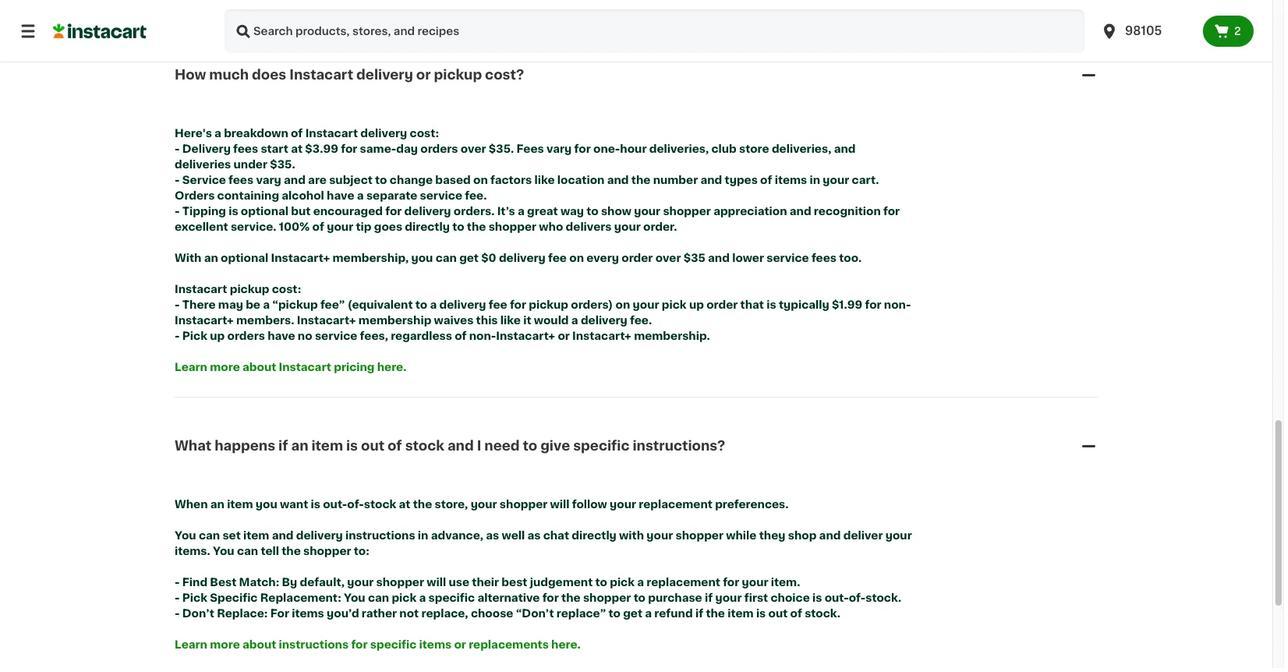 Task type: describe. For each thing, give the bounding box(es) containing it.
about for instacart
[[242, 362, 276, 372]]

1 vertical spatial service
[[767, 252, 809, 263]]

you for find
[[344, 593, 365, 604]]

shopper up default,
[[303, 546, 351, 557]]

replace,
[[421, 608, 468, 619]]

orders
[[175, 190, 215, 201]]

2 - from the top
[[175, 174, 180, 185]]

shopper up well
[[500, 499, 548, 510]]

i
[[477, 440, 481, 453]]

service.
[[231, 221, 276, 232]]

1 vertical spatial fees
[[229, 174, 254, 185]]

2 as from the left
[[527, 530, 541, 541]]

a right it's
[[518, 206, 525, 216]]

delivery
[[182, 143, 231, 154]]

replace:
[[217, 608, 268, 619]]

instacart pickup cost: - there may be a "pickup fee" (equivalent to a delivery fee for pickup orders) on your pick up order that is typically $1.99 for non- instacart+ members. instacart+ membership waives this like it would a delivery fee. - pick up orders have no service fees, regardless of non-instacart+ or instacart+ membership.
[[175, 284, 911, 341]]

1 horizontal spatial stock.
[[866, 593, 901, 604]]

alcohol
[[282, 190, 324, 201]]

"pickup
[[272, 299, 318, 310]]

it's
[[497, 206, 515, 216]]

orders inside "here's a breakdown of instacart delivery cost: - delivery fees start at $3.99 for same-day orders over $35. fees vary for one-hour deliveries, club store deliveries, and deliveries under $35. - service fees vary and are subject to change based on factors like location and the number and types of items in your cart. orders containing alcohol have a separate service fee. - tipping is optional but encouraged for delivery orders. it's a great way to show your shopper appreciation and recognition for excellent service. 100% of your tip goes directly to the shopper who delivers your order."
[[420, 143, 458, 154]]

0 horizontal spatial out-
[[323, 499, 347, 510]]

stock for of-
[[364, 499, 396, 510]]

club
[[711, 143, 737, 154]]

same-
[[360, 143, 396, 154]]

would
[[534, 315, 569, 326]]

about for instructions
[[242, 639, 276, 650]]

one-
[[593, 143, 620, 154]]

in inside "here's a breakdown of instacart delivery cost: - delivery fees start at $3.99 for same-day orders over $35. fees vary for one-hour deliveries, club store deliveries, and deliveries under $35. - service fees vary and are subject to change based on factors like location and the number and types of items in your cart. orders containing alcohol have a separate service fee. - tipping is optional but encouraged for delivery orders. it's a great way to show your shopper appreciation and recognition for excellent service. 100% of your tip goes directly to the shopper who delivers your order."
[[810, 174, 820, 185]]

1 horizontal spatial up
[[689, 299, 704, 310]]

with
[[175, 252, 201, 263]]

fee"
[[320, 299, 345, 310]]

fee inside instacart pickup cost: - there may be a "pickup fee" (equivalent to a delivery fee for pickup orders) on your pick up order that is typically $1.99 for non- instacart+ members. instacart+ membership waives this like it would a delivery fee. - pick up orders have no service fees, regardless of non-instacart+ or instacart+ membership.
[[489, 299, 507, 310]]

items.
[[175, 546, 210, 557]]

fees,
[[360, 330, 388, 341]]

and left recognition
[[790, 206, 811, 216]]

under
[[234, 159, 267, 170]]

and right $35
[[708, 252, 730, 263]]

0 horizontal spatial $35.
[[270, 159, 295, 170]]

to inside instacart pickup cost: - there may be a "pickup fee" (equivalent to a delivery fee for pickup orders) on your pick up order that is typically $1.99 for non- instacart+ members. instacart+ membership waives this like it would a delivery fee. - pick up orders have no service fees, regardless of non-instacart+ or instacart+ membership.
[[415, 299, 427, 310]]

not
[[399, 608, 419, 619]]

0 horizontal spatial here.
[[377, 362, 407, 372]]

1 vertical spatial stock.
[[805, 608, 841, 619]]

2 vertical spatial specific
[[370, 639, 417, 650]]

for down the you'd
[[351, 639, 368, 650]]

instacart+ down there
[[175, 315, 234, 326]]

0 vertical spatial replacement
[[639, 499, 713, 510]]

1 vertical spatial on
[[569, 252, 584, 263]]

a right be
[[263, 299, 270, 310]]

0 vertical spatial $35.
[[489, 143, 514, 154]]

(equivalent
[[347, 299, 413, 310]]

breakdown
[[224, 128, 288, 139]]

0 horizontal spatial get
[[459, 252, 479, 263]]

based
[[435, 174, 471, 185]]

lower
[[732, 252, 764, 263]]

but
[[291, 206, 311, 216]]

like inside instacart pickup cost: - there may be a "pickup fee" (equivalent to a delivery fee for pickup orders) on your pick up order that is typically $1.99 for non- instacart+ members. instacart+ membership waives this like it would a delivery fee. - pick up orders have no service fees, regardless of non-instacart+ or instacart+ membership.
[[500, 315, 521, 326]]

and up cart.
[[834, 143, 856, 154]]

fee. inside "here's a breakdown of instacart delivery cost: - delivery fees start at $3.99 for same-day orders over $35. fees vary for one-hour deliveries, club store deliveries, and deliveries under $35. - service fees vary and are subject to change based on factors like location and the number and types of items in your cart. orders containing alcohol have a separate service fee. - tipping is optional but encouraged for delivery orders. it's a great way to show your shopper appreciation and recognition for excellent service. 100% of your tip goes directly to the shopper who delivers your order."
[[465, 190, 487, 201]]

shopper left "while"
[[676, 530, 724, 541]]

shopper up 'not'
[[376, 577, 424, 588]]

0 vertical spatial fees
[[233, 143, 258, 154]]

instacart+ down 100%
[[271, 252, 330, 263]]

of inside dropdown button
[[388, 440, 402, 453]]

are
[[308, 174, 327, 185]]

choice
[[771, 593, 810, 604]]

learn more about instacart pricing here. link
[[175, 362, 407, 372]]

deliver
[[843, 530, 883, 541]]

tell
[[261, 546, 279, 557]]

an for optional
[[204, 252, 218, 263]]

directly inside you can set item and delivery instructions in advance, as well as chat directly with your shopper while they shop and deliver your items. you can tell the shopper to:
[[572, 530, 617, 541]]

instacart+ down it
[[496, 330, 555, 341]]

items inside "here's a breakdown of instacart delivery cost: - delivery fees start at $3.99 for same-day orders over $35. fees vary for one-hour deliveries, club store deliveries, and deliveries under $35. - service fees vary and are subject to change based on factors like location and the number and types of items in your cart. orders containing alcohol have a separate service fee. - tipping is optional but encouraged for delivery orders. it's a great way to show your shopper appreciation and recognition for excellent service. 100% of your tip goes directly to the shopper who delivers your order."
[[775, 174, 807, 185]]

your down "to:"
[[347, 577, 374, 588]]

the down orders.
[[467, 221, 486, 232]]

2 horizontal spatial if
[[705, 593, 713, 604]]

store,
[[435, 499, 468, 510]]

on inside instacart pickup cost: - there may be a "pickup fee" (equivalent to a delivery fee for pickup orders) on your pick up order that is typically $1.99 for non- instacart+ members. instacart+ membership waives this like it would a delivery fee. - pick up orders have no service fees, regardless of non-instacart+ or instacart+ membership.
[[616, 299, 630, 310]]

cost: inside "here's a breakdown of instacart delivery cost: - delivery fees start at $3.99 for same-day orders over $35. fees vary for one-hour deliveries, club store deliveries, and deliveries under $35. - service fees vary and are subject to change based on factors like location and the number and types of items in your cart. orders containing alcohol have a separate service fee. - tipping is optional but encouraged for delivery orders. it's a great way to show your shopper appreciation and recognition for excellent service. 100% of your tip goes directly to the shopper who delivers your order."
[[410, 128, 439, 139]]

happens
[[215, 440, 275, 453]]

types
[[725, 174, 758, 185]]

service inside "here's a breakdown of instacart delivery cost: - delivery fees start at $3.99 for same-day orders over $35. fees vary for one-hour deliveries, club store deliveries, and deliveries under $35. - service fees vary and are subject to change based on factors like location and the number and types of items in your cart. orders containing alcohol have a separate service fee. - tipping is optional but encouraged for delivery orders. it's a great way to show your shopper appreciation and recognition for excellent service. 100% of your tip goes directly to the shopper who delivers your order."
[[420, 190, 462, 201]]

0 horizontal spatial order
[[622, 252, 653, 263]]

and left types
[[701, 174, 722, 185]]

a down with
[[637, 577, 644, 588]]

to up separate
[[375, 174, 387, 185]]

for down "while"
[[723, 577, 739, 588]]

a up the replace,
[[419, 593, 426, 604]]

1 horizontal spatial or
[[454, 639, 466, 650]]

and up alcohol
[[284, 174, 306, 185]]

and up tell
[[272, 530, 294, 541]]

pick inside instacart pickup cost: - there may be a "pickup fee" (equivalent to a delivery fee for pickup orders) on your pick up order that is typically $1.99 for non- instacart+ members. instacart+ membership waives this like it would a delivery fee. - pick up orders have no service fees, regardless of non-instacart+ or instacart+ membership.
[[182, 330, 207, 341]]

a up waives
[[430, 299, 437, 310]]

here's
[[175, 128, 212, 139]]

delivers
[[566, 221, 612, 232]]

1 horizontal spatial will
[[550, 499, 570, 510]]

can left the set
[[199, 530, 220, 541]]

learn for learn more about instacart pricing here.
[[175, 362, 207, 372]]

instructions inside you can set item and delivery instructions in advance, as well as chat directly with your shopper while they shop and deliver your items. you can tell the shopper to:
[[345, 530, 415, 541]]

match:
[[239, 577, 279, 588]]

the inside you can set item and delivery instructions in advance, as well as chat directly with your shopper while they shop and deliver your items. you can tell the shopper to:
[[282, 546, 301, 557]]

1 horizontal spatial pick
[[610, 577, 635, 588]]

$0
[[481, 252, 496, 263]]

follow
[[572, 499, 607, 510]]

your left cart.
[[823, 174, 849, 185]]

and right shop
[[819, 530, 841, 541]]

membership
[[359, 315, 431, 326]]

well
[[502, 530, 525, 541]]

instacart inside "here's a breakdown of instacart delivery cost: - delivery fees start at $3.99 for same-day orders over $35. fees vary for one-hour deliveries, club store deliveries, and deliveries under $35. - service fees vary and are subject to change based on factors like location and the number and types of items in your cart. orders containing alcohol have a separate service fee. - tipping is optional but encouraged for delivery orders. it's a great way to show your shopper appreciation and recognition for excellent service. 100% of your tip goes directly to the shopper who delivers your order."
[[305, 128, 358, 139]]

instacart logo image
[[53, 22, 147, 41]]

what happens if an item is out of stock and i need to give specific instructions? button
[[175, 418, 1098, 474]]

tipping
[[182, 206, 226, 216]]

1 horizontal spatial you
[[411, 252, 433, 263]]

your right with
[[647, 530, 673, 541]]

shopper up replace" on the left bottom of page
[[583, 593, 631, 604]]

how much does instacart delivery or pickup cost?
[[175, 69, 524, 81]]

1 horizontal spatial if
[[695, 608, 703, 619]]

98105
[[1125, 25, 1162, 37]]

specific inside - find best match: by default, your shopper will use their best judgement to pick a replacement for your item. - pick specific replacement: you can pick a specific alternative for the shopper to purchase if your first choice is out-of-stock. - don't replace: for items you'd rather not replace, choose "don't replace" to get a refund if the item is out of stock.
[[428, 593, 475, 604]]

$35
[[684, 252, 706, 263]]

judgement
[[530, 577, 593, 588]]

your inside instacart pickup cost: - there may be a "pickup fee" (equivalent to a delivery fee for pickup orders) on your pick up order that is typically $1.99 for non- instacart+ members. instacart+ membership waives this like it would a delivery fee. - pick up orders have no service fees, regardless of non-instacart+ or instacart+ membership.
[[633, 299, 659, 310]]

get inside - find best match: by default, your shopper will use their best judgement to pick a replacement for your item. - pick specific replacement: you can pick a specific alternative for the shopper to purchase if your first choice is out-of-stock. - don't replace: for items you'd rather not replace, choose "don't replace" to get a refund if the item is out of stock.
[[623, 608, 643, 619]]

0 horizontal spatial you
[[175, 530, 196, 541]]

your up order. at the top right of the page
[[634, 206, 661, 216]]

1 vertical spatial you
[[256, 499, 277, 510]]

1 vertical spatial here.
[[551, 639, 581, 650]]

0 horizontal spatial non-
[[469, 330, 496, 341]]

there
[[182, 299, 216, 310]]

choose
[[471, 608, 513, 619]]

when an item you want is out-of-stock at the store, your shopper will follow your replacement preferences.
[[175, 499, 789, 510]]

shopper down it's
[[489, 221, 537, 232]]

that
[[740, 299, 764, 310]]

have inside "here's a breakdown of instacart delivery cost: - delivery fees start at $3.99 for same-day orders over $35. fees vary for one-hour deliveries, club store deliveries, and deliveries under $35. - service fees vary and are subject to change based on factors like location and the number and types of items in your cart. orders containing alcohol have a separate service fee. - tipping is optional but encouraged for delivery orders. it's a great way to show your shopper appreciation and recognition for excellent service. 100% of your tip goes directly to the shopper who delivers your order."
[[327, 190, 354, 201]]

your right store,
[[471, 499, 497, 510]]

instructions?
[[633, 440, 725, 453]]

this
[[476, 315, 498, 326]]

pick inside instacart pickup cost: - there may be a "pickup fee" (equivalent to a delivery fee for pickup orders) on your pick up order that is typically $1.99 for non- instacart+ members. instacart+ membership waives this like it would a delivery fee. - pick up orders have no service fees, regardless of non-instacart+ or instacart+ membership.
[[662, 299, 687, 310]]

to down orders.
[[452, 221, 464, 232]]

best
[[210, 577, 236, 588]]

$3.99
[[305, 143, 338, 154]]

1 vertical spatial instructions
[[279, 639, 349, 650]]

1 vertical spatial optional
[[221, 252, 268, 263]]

service
[[182, 174, 226, 185]]

specific inside what happens if an item is out of stock and i need to give specific instructions? dropdown button
[[573, 440, 630, 453]]

like inside "here's a breakdown of instacart delivery cost: - delivery fees start at $3.99 for same-day orders over $35. fees vary for one-hour deliveries, club store deliveries, and deliveries under $35. - service fees vary and are subject to change based on factors like location and the number and types of items in your cart. orders containing alcohol have a separate service fee. - tipping is optional but encouraged for delivery orders. it's a great way to show your shopper appreciation and recognition for excellent service. 100% of your tip goes directly to the shopper who delivers your order."
[[534, 174, 555, 185]]

start
[[261, 143, 288, 154]]

who
[[539, 221, 563, 232]]

advance,
[[431, 530, 483, 541]]

1 vertical spatial at
[[399, 499, 411, 510]]

your up with
[[610, 499, 636, 510]]

Search field
[[225, 9, 1085, 53]]

instacart inside instacart pickup cost: - there may be a "pickup fee" (equivalent to a delivery fee for pickup orders) on your pick up order that is typically $1.99 for non- instacart+ members. instacart+ membership waives this like it would a delivery fee. - pick up orders have no service fees, regardless of non-instacart+ or instacart+ membership.
[[175, 284, 227, 294]]

2 vertical spatial fees
[[812, 252, 837, 263]]

the down hour
[[631, 174, 651, 185]]

find
[[182, 577, 207, 588]]

orders.
[[454, 206, 495, 216]]

your right deliver
[[886, 530, 912, 541]]

store
[[739, 143, 769, 154]]

their
[[472, 577, 499, 588]]

delivery inside you can set item and delivery instructions in advance, as well as chat directly with your shopper while they shop and deliver your items. you can tell the shopper to:
[[296, 530, 343, 541]]

hour
[[620, 143, 647, 154]]

for up it
[[510, 299, 526, 310]]

for right $1.99 on the right top of the page
[[865, 299, 882, 310]]

for right $3.99
[[341, 143, 357, 154]]

you can set item and delivery instructions in advance, as well as chat directly with your shopper while they shop and deliver your items. you can tell the shopper to:
[[175, 530, 915, 557]]

will inside - find best match: by default, your shopper will use their best judgement to pick a replacement for your item. - pick specific replacement: you can pick a specific alternative for the shopper to purchase if your first choice is out-of-stock. - don't replace: for items you'd rather not replace, choose "don't replace" to get a refund if the item is out of stock.
[[427, 577, 446, 588]]

cost?
[[485, 69, 524, 81]]

2 vertical spatial pick
[[392, 593, 417, 604]]

directly inside "here's a breakdown of instacart delivery cost: - delivery fees start at $3.99 for same-day orders over $35. fees vary for one-hour deliveries, club store deliveries, and deliveries under $35. - service fees vary and are subject to change based on factors like location and the number and types of items in your cart. orders containing alcohol have a separate service fee. - tipping is optional but encouraged for delivery orders. it's a great way to show your shopper appreciation and recognition for excellent service. 100% of your tip goes directly to the shopper who delivers your order."
[[405, 221, 450, 232]]

1 vertical spatial over
[[655, 252, 681, 263]]

to up replace" on the left bottom of page
[[595, 577, 607, 588]]

regardless
[[391, 330, 452, 341]]

for down judgement
[[542, 593, 559, 604]]

to right replace" on the left bottom of page
[[609, 608, 621, 619]]

to:
[[354, 546, 369, 557]]

shopper up order. at the top right of the page
[[663, 206, 711, 216]]

on inside "here's a breakdown of instacart delivery cost: - delivery fees start at $3.99 for same-day orders over $35. fees vary for one-hour deliveries, club store deliveries, and deliveries under $35. - service fees vary and are subject to change based on factors like location and the number and types of items in your cart. orders containing alcohol have a separate service fee. - tipping is optional but encouraged for delivery orders. it's a great way to show your shopper appreciation and recognition for excellent service. 100% of your tip goes directly to the shopper who delivers your order."
[[473, 174, 488, 185]]

1 - from the top
[[175, 143, 180, 154]]

out inside dropdown button
[[361, 440, 384, 453]]

what
[[175, 440, 212, 453]]

fees
[[517, 143, 544, 154]]

item.
[[771, 577, 800, 588]]

can inside - find best match: by default, your shopper will use their best judgement to pick a replacement for your item. - pick specific replacement: you can pick a specific alternative for the shopper to purchase if your first choice is out-of-stock. - don't replace: for items you'd rather not replace, choose "don't replace" to get a refund if the item is out of stock.
[[368, 593, 389, 604]]

you for can
[[213, 546, 234, 557]]

2 vertical spatial items
[[419, 639, 452, 650]]

0 vertical spatial vary
[[547, 143, 572, 154]]

can down the set
[[237, 546, 258, 557]]

over inside "here's a breakdown of instacart delivery cost: - delivery fees start at $3.99 for same-day orders over $35. fees vary for one-hour deliveries, club store deliveries, and deliveries under $35. - service fees vary and are subject to change based on factors like location and the number and types of items in your cart. orders containing alcohol have a separate service fee. - tipping is optional but encouraged for delivery orders. it's a great way to show your shopper appreciation and recognition for excellent service. 100% of your tip goes directly to the shopper who delivers your order."
[[461, 143, 486, 154]]

items inside - find best match: by default, your shopper will use their best judgement to pick a replacement for your item. - pick specific replacement: you can pick a specific alternative for the shopper to purchase if your first choice is out-of-stock. - don't replace: for items you'd rather not replace, choose "don't replace" to get a refund if the item is out of stock.
[[292, 608, 324, 619]]

your left first
[[715, 593, 742, 604]]

how much does instacart delivery or pickup cost? button
[[175, 47, 1098, 103]]

with
[[619, 530, 644, 541]]

does
[[252, 69, 286, 81]]

or inside instacart pickup cost: - there may be a "pickup fee" (equivalent to a delivery fee for pickup orders) on your pick up order that is typically $1.99 for non- instacart+ members. instacart+ membership waives this like it would a delivery fee. - pick up orders have no service fees, regardless of non-instacart+ or instacart+ membership.
[[558, 330, 570, 341]]

a left refund
[[645, 608, 652, 619]]



Task type: vqa. For each thing, say whether or not it's contained in the screenshot.
bottom the more
yes



Task type: locate. For each thing, give the bounding box(es) containing it.
in inside you can set item and delivery instructions in advance, as well as chat directly with your shopper while they shop and deliver your items. you can tell the shopper to:
[[418, 530, 428, 541]]

1 vertical spatial stock
[[364, 499, 396, 510]]

containing
[[217, 190, 279, 201]]

will left use
[[427, 577, 446, 588]]

have inside instacart pickup cost: - there may be a "pickup fee" (equivalent to a delivery fee for pickup orders) on your pick up order that is typically $1.99 for non- instacart+ members. instacart+ membership waives this like it would a delivery fee. - pick up orders have no service fees, regardless of non-instacart+ or instacart+ membership.
[[268, 330, 295, 341]]

1 deliveries, from the left
[[649, 143, 709, 154]]

1 horizontal spatial have
[[327, 190, 354, 201]]

or up the day
[[416, 69, 431, 81]]

to up delivers
[[587, 206, 599, 216]]

0 vertical spatial get
[[459, 252, 479, 263]]

stock up "to:"
[[364, 499, 396, 510]]

of- up "to:"
[[347, 499, 364, 510]]

1 horizontal spatial items
[[419, 639, 452, 650]]

0 horizontal spatial fee
[[489, 299, 507, 310]]

don't
[[182, 608, 214, 619]]

instacart+
[[271, 252, 330, 263], [175, 315, 234, 326], [297, 315, 356, 326], [496, 330, 555, 341], [572, 330, 631, 341]]

you right membership,
[[411, 252, 433, 263]]

to left "purchase"
[[634, 593, 646, 604]]

day
[[396, 143, 418, 154]]

1 more from the top
[[210, 362, 240, 372]]

may
[[218, 299, 243, 310]]

1 vertical spatial pick
[[182, 593, 207, 604]]

0 vertical spatial directly
[[405, 221, 450, 232]]

here.
[[377, 362, 407, 372], [551, 639, 581, 650]]

of inside - find best match: by default, your shopper will use their best judgement to pick a replacement for your item. - pick specific replacement: you can pick a specific alternative for the shopper to purchase if your first choice is out-of-stock. - don't replace: for items you'd rather not replace, choose "don't replace" to get a refund if the item is out of stock.
[[790, 608, 802, 619]]

no
[[298, 330, 312, 341]]

specific right the give
[[573, 440, 630, 453]]

item
[[311, 440, 343, 453], [227, 499, 253, 510], [243, 530, 269, 541], [728, 608, 754, 619]]

1 learn from the top
[[175, 362, 207, 372]]

to
[[375, 174, 387, 185], [587, 206, 599, 216], [452, 221, 464, 232], [415, 299, 427, 310], [523, 440, 537, 453], [595, 577, 607, 588], [634, 593, 646, 604], [609, 608, 621, 619]]

8 - from the top
[[175, 608, 180, 619]]

1 vertical spatial $35.
[[270, 159, 295, 170]]

2 horizontal spatial pick
[[662, 299, 687, 310]]

instacart up there
[[175, 284, 227, 294]]

0 vertical spatial about
[[242, 362, 276, 372]]

your up first
[[742, 577, 768, 588]]

2 vertical spatial or
[[454, 639, 466, 650]]

1 vertical spatial items
[[292, 608, 324, 619]]

learn
[[175, 362, 207, 372], [175, 639, 207, 650]]

recognition
[[814, 206, 881, 216]]

0 horizontal spatial items
[[292, 608, 324, 619]]

0 horizontal spatial you
[[256, 499, 277, 510]]

for left one-
[[574, 143, 591, 154]]

cart.
[[852, 174, 879, 185]]

4 - from the top
[[175, 299, 180, 310]]

is inside instacart pickup cost: - there may be a "pickup fee" (equivalent to a delivery fee for pickup orders) on your pick up order that is typically $1.99 for non- instacart+ members. instacart+ membership waives this like it would a delivery fee. - pick up orders have no service fees, regardless of non-instacart+ or instacart+ membership.
[[767, 299, 776, 310]]

or inside dropdown button
[[416, 69, 431, 81]]

replacements
[[469, 639, 549, 650]]

of- down deliver
[[849, 593, 866, 604]]

by
[[282, 577, 297, 588]]

0 vertical spatial learn
[[175, 362, 207, 372]]

0 horizontal spatial stock.
[[805, 608, 841, 619]]

if inside dropdown button
[[278, 440, 288, 453]]

1 vertical spatial or
[[558, 330, 570, 341]]

fee. inside instacart pickup cost: - there may be a "pickup fee" (equivalent to a delivery fee for pickup orders) on your pick up order that is typically $1.99 for non- instacart+ members. instacart+ membership waives this like it would a delivery fee. - pick up orders have no service fees, regardless of non-instacart+ or instacart+ membership.
[[630, 315, 652, 326]]

1 horizontal spatial on
[[569, 252, 584, 263]]

1 vertical spatial pickup
[[230, 284, 269, 294]]

pick up 'not'
[[392, 593, 417, 604]]

learn more about instacart pricing here.
[[175, 362, 407, 372]]

1 horizontal spatial order
[[707, 299, 738, 310]]

2 learn from the top
[[175, 639, 207, 650]]

they
[[759, 530, 786, 541]]

factors
[[490, 174, 532, 185]]

encouraged
[[313, 206, 383, 216]]

more for learn more about instructions for specific items or replacements here.
[[210, 639, 240, 650]]

1 horizontal spatial $35.
[[489, 143, 514, 154]]

pick down with
[[610, 577, 635, 588]]

change
[[390, 174, 433, 185]]

and
[[834, 143, 856, 154], [284, 174, 306, 185], [607, 174, 629, 185], [701, 174, 722, 185], [790, 206, 811, 216], [708, 252, 730, 263], [448, 440, 474, 453], [272, 530, 294, 541], [819, 530, 841, 541]]

an right the "happens"
[[291, 440, 308, 453]]

orders down members.
[[227, 330, 265, 341]]

optional
[[241, 206, 289, 216], [221, 252, 268, 263]]

service down based at the top
[[420, 190, 462, 201]]

the right refund
[[706, 608, 725, 619]]

is inside "here's a breakdown of instacart delivery cost: - delivery fees start at $3.99 for same-day orders over $35. fees vary for one-hour deliveries, club store deliveries, and deliveries under $35. - service fees vary and are subject to change based on factors like location and the number and types of items in your cart. orders containing alcohol have a separate service fee. - tipping is optional but encouraged for delivery orders. it's a great way to show your shopper appreciation and recognition for excellent service. 100% of your tip goes directly to the shopper who delivers your order."
[[229, 206, 238, 216]]

items
[[775, 174, 807, 185], [292, 608, 324, 619], [419, 639, 452, 650]]

service right no
[[315, 330, 357, 341]]

instacart inside dropdown button
[[289, 69, 353, 81]]

default,
[[300, 577, 345, 588]]

about down members.
[[242, 362, 276, 372]]

at inside "here's a breakdown of instacart delivery cost: - delivery fees start at $3.99 for same-day orders over $35. fees vary for one-hour deliveries, club store deliveries, and deliveries under $35. - service fees vary and are subject to change based on factors like location and the number and types of items in your cart. orders containing alcohol have a separate service fee. - tipping is optional but encouraged for delivery orders. it's a great way to show your shopper appreciation and recognition for excellent service. 100% of your tip goes directly to the shopper who delivers your order."
[[291, 143, 303, 154]]

for
[[270, 608, 289, 619]]

1 vertical spatial out
[[768, 608, 788, 619]]

you
[[175, 530, 196, 541], [213, 546, 234, 557], [344, 593, 365, 604]]

or
[[416, 69, 431, 81], [558, 330, 570, 341], [454, 639, 466, 650]]

0 horizontal spatial as
[[486, 530, 499, 541]]

1 horizontal spatial you
[[213, 546, 234, 557]]

non-
[[884, 299, 911, 310], [469, 330, 496, 341]]

items down replacement:
[[292, 608, 324, 619]]

as right well
[[527, 530, 541, 541]]

cost: inside instacart pickup cost: - there may be a "pickup fee" (equivalent to a delivery fee for pickup orders) on your pick up order that is typically $1.99 for non- instacart+ members. instacart+ membership waives this like it would a delivery fee. - pick up orders have no service fees, regardless of non-instacart+ or instacart+ membership.
[[272, 284, 301, 294]]

at left store,
[[399, 499, 411, 510]]

optional down "service."
[[221, 252, 268, 263]]

fee down who
[[548, 252, 567, 263]]

goes
[[374, 221, 402, 232]]

1 vertical spatial orders
[[227, 330, 265, 341]]

learn down don't
[[175, 639, 207, 650]]

the right tell
[[282, 546, 301, 557]]

deliveries, up number
[[649, 143, 709, 154]]

deliveries, right store
[[772, 143, 831, 154]]

order.
[[643, 221, 677, 232]]

3 - from the top
[[175, 206, 180, 216]]

your down show
[[614, 221, 641, 232]]

1 pick from the top
[[182, 330, 207, 341]]

with an optional instacart+ membership, you can get $0 delivery fee on every order over $35 and lower service fees too.
[[175, 252, 862, 263]]

more for learn more about instacart pricing here.
[[210, 362, 240, 372]]

stock.
[[866, 593, 901, 604], [805, 608, 841, 619]]

orders inside instacart pickup cost: - there may be a "pickup fee" (equivalent to a delivery fee for pickup orders) on your pick up order that is typically $1.99 for non- instacart+ members. instacart+ membership waives this like it would a delivery fee. - pick up orders have no service fees, regardless of non-instacart+ or instacart+ membership.
[[227, 330, 265, 341]]

0 vertical spatial out
[[361, 440, 384, 453]]

1 vertical spatial specific
[[428, 593, 475, 604]]

more
[[210, 362, 240, 372], [210, 639, 240, 650]]

stock. down deliver
[[866, 593, 901, 604]]

1 vertical spatial of-
[[849, 593, 866, 604]]

on
[[473, 174, 488, 185], [569, 252, 584, 263], [616, 299, 630, 310]]

7 - from the top
[[175, 593, 180, 604]]

non- down this
[[469, 330, 496, 341]]

0 horizontal spatial out
[[361, 440, 384, 453]]

at
[[291, 143, 303, 154], [399, 499, 411, 510]]

of inside instacart pickup cost: - there may be a "pickup fee" (equivalent to a delivery fee for pickup orders) on your pick up order that is typically $1.99 for non- instacart+ members. instacart+ membership waives this like it would a delivery fee. - pick up orders have no service fees, regardless of non-instacart+ or instacart+ membership.
[[455, 330, 467, 341]]

0 vertical spatial you
[[411, 252, 433, 263]]

0 horizontal spatial specific
[[370, 639, 417, 650]]

1 horizontal spatial get
[[623, 608, 643, 619]]

when
[[175, 499, 208, 510]]

number
[[653, 174, 698, 185]]

a down subject
[[357, 190, 364, 201]]

2 about from the top
[[242, 639, 276, 650]]

2 vertical spatial you
[[344, 593, 365, 604]]

0 vertical spatial out-
[[323, 499, 347, 510]]

instacart down no
[[279, 362, 331, 372]]

want
[[280, 499, 308, 510]]

1 vertical spatial fee
[[489, 299, 507, 310]]

great
[[527, 206, 558, 216]]

an inside dropdown button
[[291, 440, 308, 453]]

0 vertical spatial over
[[461, 143, 486, 154]]

1 about from the top
[[242, 362, 276, 372]]

deliveries
[[175, 159, 231, 170]]

delivery inside dropdown button
[[356, 69, 413, 81]]

1 as from the left
[[486, 530, 499, 541]]

0 horizontal spatial of-
[[347, 499, 364, 510]]

if right refund
[[695, 608, 703, 619]]

alternative
[[477, 593, 540, 604]]

0 vertical spatial specific
[[573, 440, 630, 453]]

0 horizontal spatial fee.
[[465, 190, 487, 201]]

items right types
[[775, 174, 807, 185]]

1 horizontal spatial of-
[[849, 593, 866, 604]]

stock
[[405, 440, 444, 453], [364, 499, 396, 510]]

0 horizontal spatial up
[[210, 330, 225, 341]]

stock for of
[[405, 440, 444, 453]]

None search field
[[225, 9, 1085, 53]]

- find best match: by default, your shopper will use their best judgement to pick a replacement for your item. - pick specific replacement: you can pick a specific alternative for the shopper to purchase if your first choice is out-of-stock. - don't replace: for items you'd rather not replace, choose "don't replace" to get a refund if the item is out of stock.
[[175, 577, 901, 619]]

1 horizontal spatial as
[[527, 530, 541, 541]]

fee
[[548, 252, 567, 263], [489, 299, 507, 310]]

in up recognition
[[810, 174, 820, 185]]

1 horizontal spatial pickup
[[434, 69, 482, 81]]

learn for learn more about instructions for specific items or replacements here.
[[175, 639, 207, 650]]

1 vertical spatial will
[[427, 577, 446, 588]]

1 vertical spatial get
[[623, 608, 643, 619]]

pick inside - find best match: by default, your shopper will use their best judgement to pick a replacement for your item. - pick specific replacement: you can pick a specific alternative for the shopper to purchase if your first choice is out-of-stock. - don't replace: for items you'd rather not replace, choose "don't replace" to get a refund if the item is out of stock.
[[182, 593, 207, 604]]

1 horizontal spatial stock
[[405, 440, 444, 453]]

an for item
[[210, 499, 224, 510]]

pickup inside dropdown button
[[434, 69, 482, 81]]

too.
[[839, 252, 862, 263]]

1 vertical spatial an
[[291, 440, 308, 453]]

directly right goes
[[405, 221, 450, 232]]

set
[[223, 530, 241, 541]]

2 98105 button from the left
[[1100, 9, 1194, 53]]

to inside dropdown button
[[523, 440, 537, 453]]

service inside instacart pickup cost: - there may be a "pickup fee" (equivalent to a delivery fee for pickup orders) on your pick up order that is typically $1.99 for non- instacart+ members. instacart+ membership waives this like it would a delivery fee. - pick up orders have no service fees, regardless of non-instacart+ or instacart+ membership.
[[315, 330, 357, 341]]

0 horizontal spatial will
[[427, 577, 446, 588]]

for right recognition
[[883, 206, 900, 216]]

be
[[246, 299, 260, 310]]

optional inside "here's a breakdown of instacart delivery cost: - delivery fees start at $3.99 for same-day orders over $35. fees vary for one-hour deliveries, club store deliveries, and deliveries under $35. - service fees vary and are subject to change based on factors like location and the number and types of items in your cart. orders containing alcohol have a separate service fee. - tipping is optional but encouraged for delivery orders. it's a great way to show your shopper appreciation and recognition for excellent service. 100% of your tip goes directly to the shopper who delivers your order."
[[241, 206, 289, 216]]

1 horizontal spatial vary
[[547, 143, 572, 154]]

item inside - find best match: by default, your shopper will use their best judgement to pick a replacement for your item. - pick specific replacement: you can pick a specific alternative for the shopper to purchase if your first choice is out-of-stock. - don't replace: for items you'd rather not replace, choose "don't replace" to get a refund if the item is out of stock.
[[728, 608, 754, 619]]

how
[[175, 69, 206, 81]]

2 vertical spatial pickup
[[529, 299, 568, 310]]

vary
[[547, 143, 572, 154], [256, 174, 281, 185]]

1 horizontal spatial fee
[[548, 252, 567, 263]]

while
[[726, 530, 757, 541]]

a up delivery
[[214, 128, 221, 139]]

2 vertical spatial an
[[210, 499, 224, 510]]

0 horizontal spatial or
[[416, 69, 431, 81]]

0 horizontal spatial at
[[291, 143, 303, 154]]

1 vertical spatial fee.
[[630, 315, 652, 326]]

you inside - find best match: by default, your shopper will use their best judgement to pick a replacement for your item. - pick specific replacement: you can pick a specific alternative for the shopper to purchase if your first choice is out-of-stock. - don't replace: for items you'd rather not replace, choose "don't replace" to get a refund if the item is out of stock.
[[344, 593, 365, 604]]

1 horizontal spatial directly
[[572, 530, 617, 541]]

0 vertical spatial non-
[[884, 299, 911, 310]]

0 vertical spatial pick
[[182, 330, 207, 341]]

pickup up be
[[230, 284, 269, 294]]

for down separate
[[385, 206, 402, 216]]

0 vertical spatial you
[[175, 530, 196, 541]]

can left $0
[[436, 252, 457, 263]]

1 vertical spatial learn
[[175, 639, 207, 650]]

replacement inside - find best match: by default, your shopper will use their best judgement to pick a replacement for your item. - pick specific replacement: you can pick a specific alternative for the shopper to purchase if your first choice is out-of-stock. - don't replace: for items you'd rather not replace, choose "don't replace" to get a refund if the item is out of stock.
[[647, 577, 720, 588]]

$1.99
[[832, 299, 863, 310]]

0 vertical spatial here.
[[377, 362, 407, 372]]

1 horizontal spatial over
[[655, 252, 681, 263]]

2 vertical spatial on
[[616, 299, 630, 310]]

show
[[601, 206, 632, 216]]

1 horizontal spatial service
[[420, 190, 462, 201]]

item inside dropdown button
[[311, 440, 343, 453]]

0 horizontal spatial service
[[315, 330, 357, 341]]

waives
[[434, 315, 474, 326]]

rather
[[362, 608, 397, 619]]

membership.
[[634, 330, 710, 341]]

every
[[587, 252, 619, 263]]

what happens if an item is out of stock and i need to give specific instructions?
[[175, 440, 725, 453]]

is inside dropdown button
[[346, 440, 358, 453]]

2 more from the top
[[210, 639, 240, 650]]

you
[[411, 252, 433, 263], [256, 499, 277, 510]]

0 horizontal spatial like
[[500, 315, 521, 326]]

your up membership.
[[633, 299, 659, 310]]

for
[[341, 143, 357, 154], [574, 143, 591, 154], [385, 206, 402, 216], [883, 206, 900, 216], [510, 299, 526, 310], [865, 299, 882, 310], [723, 577, 739, 588], [542, 593, 559, 604], [351, 639, 368, 650]]

a down orders)
[[571, 315, 578, 326]]

an right when
[[210, 499, 224, 510]]

you left want
[[256, 499, 277, 510]]

0 vertical spatial fee
[[548, 252, 567, 263]]

out inside - find best match: by default, your shopper will use their best judgement to pick a replacement for your item. - pick specific replacement: you can pick a specific alternative for the shopper to purchase if your first choice is out-of-stock. - don't replace: for items you'd rather not replace, choose "don't replace" to get a refund if the item is out of stock.
[[768, 608, 788, 619]]

if
[[278, 440, 288, 453], [705, 593, 713, 604], [695, 608, 703, 619]]

directly down follow
[[572, 530, 617, 541]]

on right based at the top
[[473, 174, 488, 185]]

instructions up "to:"
[[345, 530, 415, 541]]

refund
[[654, 608, 693, 619]]

in left advance,
[[418, 530, 428, 541]]

of-
[[347, 499, 364, 510], [849, 593, 866, 604]]

get left refund
[[623, 608, 643, 619]]

2 horizontal spatial specific
[[573, 440, 630, 453]]

2 button
[[1203, 16, 1254, 47]]

up up membership.
[[689, 299, 704, 310]]

have down members.
[[268, 330, 295, 341]]

fees up 'containing'
[[229, 174, 254, 185]]

$35. down start
[[270, 159, 295, 170]]

specific up the replace,
[[428, 593, 475, 604]]

0 vertical spatial up
[[689, 299, 704, 310]]

5 - from the top
[[175, 330, 180, 341]]

1 vertical spatial have
[[268, 330, 295, 341]]

0 horizontal spatial vary
[[256, 174, 281, 185]]

item inside you can set item and delivery instructions in advance, as well as chat directly with your shopper while they shop and deliver your items. you can tell the shopper to:
[[243, 530, 269, 541]]

you down the set
[[213, 546, 234, 557]]

1 horizontal spatial specific
[[428, 593, 475, 604]]

of- inside - find best match: by default, your shopper will use their best judgement to pick a replacement for your item. - pick specific replacement: you can pick a specific alternative for the shopper to purchase if your first choice is out-of-stock. - don't replace: for items you'd rather not replace, choose "don't replace" to get a refund if the item is out of stock.
[[849, 593, 866, 604]]

or down the replace,
[[454, 639, 466, 650]]

your down encouraged
[[327, 221, 353, 232]]

here. down fees,
[[377, 362, 407, 372]]

order inside instacart pickup cost: - there may be a "pickup fee" (equivalent to a delivery fee for pickup orders) on your pick up order that is typically $1.99 for non- instacart+ members. instacart+ membership waives this like it would a delivery fee. - pick up orders have no service fees, regardless of non-instacart+ or instacart+ membership.
[[707, 299, 738, 310]]

1 vertical spatial in
[[418, 530, 428, 541]]

replace"
[[557, 608, 606, 619]]

instacart+ down fee"
[[297, 315, 356, 326]]

and up show
[[607, 174, 629, 185]]

at right start
[[291, 143, 303, 154]]

more down members.
[[210, 362, 240, 372]]

and inside what happens if an item is out of stock and i need to give specific instructions? dropdown button
[[448, 440, 474, 453]]

stock. down choice
[[805, 608, 841, 619]]

preferences.
[[715, 499, 789, 510]]

instructions down the you'd
[[279, 639, 349, 650]]

1 vertical spatial more
[[210, 639, 240, 650]]

1 vertical spatial like
[[500, 315, 521, 326]]

2 pick from the top
[[182, 593, 207, 604]]

1 horizontal spatial orders
[[420, 143, 458, 154]]

directly
[[405, 221, 450, 232], [572, 530, 617, 541]]

1 vertical spatial directly
[[572, 530, 617, 541]]

cost: up the day
[[410, 128, 439, 139]]

as
[[486, 530, 499, 541], [527, 530, 541, 541]]

"don't
[[516, 608, 554, 619]]

stock left i
[[405, 440, 444, 453]]

get
[[459, 252, 479, 263], [623, 608, 643, 619]]

much
[[209, 69, 249, 81]]

1 vertical spatial vary
[[256, 174, 281, 185]]

orders)
[[571, 299, 613, 310]]

over
[[461, 143, 486, 154], [655, 252, 681, 263]]

over up based at the top
[[461, 143, 486, 154]]

2 horizontal spatial pickup
[[529, 299, 568, 310]]

the
[[631, 174, 651, 185], [467, 221, 486, 232], [413, 499, 432, 510], [282, 546, 301, 557], [561, 593, 581, 604], [706, 608, 725, 619]]

0 horizontal spatial have
[[268, 330, 295, 341]]

-
[[175, 143, 180, 154], [175, 174, 180, 185], [175, 206, 180, 216], [175, 299, 180, 310], [175, 330, 180, 341], [175, 577, 180, 588], [175, 593, 180, 604], [175, 608, 180, 619]]

a
[[214, 128, 221, 139], [357, 190, 364, 201], [518, 206, 525, 216], [263, 299, 270, 310], [430, 299, 437, 310], [571, 315, 578, 326], [637, 577, 644, 588], [419, 593, 426, 604], [645, 608, 652, 619]]

pick up membership.
[[662, 299, 687, 310]]

out- inside - find best match: by default, your shopper will use their best judgement to pick a replacement for your item. - pick specific replacement: you can pick a specific alternative for the shopper to purchase if your first choice is out-of-stock. - don't replace: for items you'd rather not replace, choose "don't replace" to get a refund if the item is out of stock.
[[825, 593, 849, 604]]

on right orders)
[[616, 299, 630, 310]]

1 vertical spatial non-
[[469, 330, 496, 341]]

in
[[810, 174, 820, 185], [418, 530, 428, 541]]

up down may at the top left
[[210, 330, 225, 341]]

6 - from the top
[[175, 577, 180, 588]]

pick down the 'find'
[[182, 593, 207, 604]]

1 98105 button from the left
[[1091, 9, 1203, 53]]

as left well
[[486, 530, 499, 541]]

the left store,
[[413, 499, 432, 510]]

replacement
[[639, 499, 713, 510], [647, 577, 720, 588]]

shop
[[788, 530, 817, 541]]

vary down under
[[256, 174, 281, 185]]

get left $0
[[459, 252, 479, 263]]

2 horizontal spatial items
[[775, 174, 807, 185]]

1 vertical spatial up
[[210, 330, 225, 341]]

your
[[823, 174, 849, 185], [634, 206, 661, 216], [327, 221, 353, 232], [614, 221, 641, 232], [633, 299, 659, 310], [471, 499, 497, 510], [610, 499, 636, 510], [647, 530, 673, 541], [886, 530, 912, 541], [347, 577, 374, 588], [742, 577, 768, 588], [715, 593, 742, 604]]

like up the great
[[534, 174, 555, 185]]

stock inside what happens if an item is out of stock and i need to give specific instructions? dropdown button
[[405, 440, 444, 453]]

0 horizontal spatial cost:
[[272, 284, 301, 294]]

the down judgement
[[561, 593, 581, 604]]

fee.
[[465, 190, 487, 201], [630, 315, 652, 326]]

pick down there
[[182, 330, 207, 341]]

$35. left fees
[[489, 143, 514, 154]]

instacart+ down orders)
[[572, 330, 631, 341]]

membership,
[[333, 252, 409, 263]]

and left i
[[448, 440, 474, 453]]

orders
[[420, 143, 458, 154], [227, 330, 265, 341]]

cost: up "pickup
[[272, 284, 301, 294]]

2 deliveries, from the left
[[772, 143, 831, 154]]

0 vertical spatial pickup
[[434, 69, 482, 81]]



